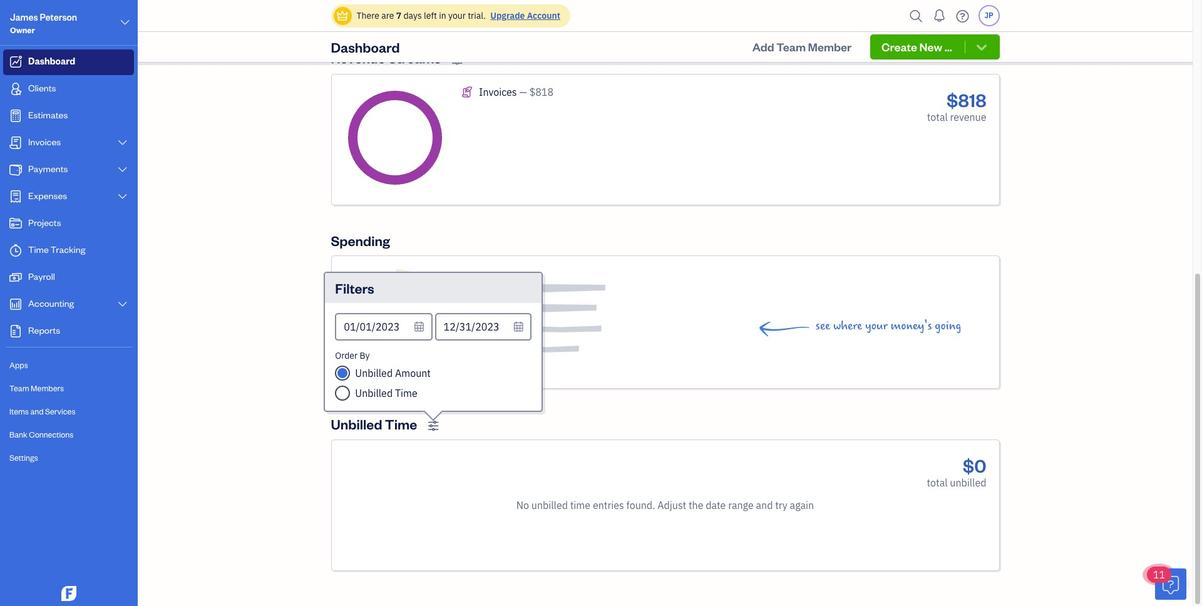 Task type: vqa. For each thing, say whether or not it's contained in the screenshot.
$818 in the $818 total revenue
yes



Task type: locate. For each thing, give the bounding box(es) containing it.
estimate image
[[8, 110, 23, 122]]

items and services link
[[3, 401, 134, 423]]

dashboard image
[[8, 56, 23, 68]]

time down amount
[[395, 387, 418, 400]]

0 vertical spatial and
[[30, 407, 44, 417]]

$0
[[963, 454, 987, 478]]

0 horizontal spatial unbilled
[[532, 499, 568, 512]]

and left try
[[757, 499, 773, 512]]

chevron large down image inside the expenses link
[[117, 192, 128, 202]]

settings link
[[3, 447, 134, 469]]

team members
[[9, 383, 64, 393]]

—
[[520, 86, 527, 98]]

dashboard
[[331, 38, 400, 56], [28, 55, 75, 67]]

1 vertical spatial unbilled time
[[331, 415, 417, 433]]

team inside 'main' element
[[9, 383, 29, 393]]

bank connections link
[[3, 424, 134, 446]]

dashboard down there
[[331, 38, 400, 56]]

project image
[[8, 217, 23, 230]]

resource center badge image
[[1156, 569, 1187, 600]]

your right where in the right bottom of the page
[[866, 319, 888, 333]]

add team member
[[753, 39, 852, 54]]

and right items
[[30, 407, 44, 417]]

0 horizontal spatial dashboard
[[28, 55, 75, 67]]

1 horizontal spatial and
[[757, 499, 773, 512]]

create
[[882, 39, 918, 54]]

chevron large down image for accounting
[[117, 299, 128, 309]]

account
[[527, 10, 561, 21]]

james peterson owner
[[10, 11, 77, 35]]

dashboard link
[[3, 49, 134, 75]]

0 vertical spatial total
[[928, 111, 948, 123]]

1 vertical spatial invoices
[[28, 136, 61, 148]]

freshbooks image
[[59, 586, 79, 601]]

client image
[[8, 83, 23, 95]]

unbilled time
[[355, 387, 418, 400], [331, 415, 417, 433]]

0 vertical spatial team
[[777, 39, 806, 54]]

revenue streams
[[331, 49, 441, 67]]

1 chevron large down image from the top
[[117, 138, 128, 148]]

1 total from the top
[[928, 111, 948, 123]]

$818 down "chevrondown" image
[[947, 88, 987, 111]]

11 button
[[1148, 567, 1187, 600]]

$818
[[530, 86, 554, 98], [947, 88, 987, 111]]

chevron large down image down estimates link
[[117, 138, 128, 148]]

chevron large down image inside invoices link
[[117, 138, 128, 148]]

there are 7 days left in your trial. upgrade account
[[357, 10, 561, 21]]

…
[[945, 39, 953, 54]]

0 vertical spatial unbilled
[[951, 477, 987, 489]]

where
[[834, 319, 863, 333]]

1 vertical spatial team
[[9, 383, 29, 393]]

apps
[[9, 360, 28, 370]]

notifications image
[[930, 3, 950, 28]]

order by option group
[[335, 350, 532, 401]]

projects
[[28, 217, 61, 229]]

chevron large down image inside accounting link
[[117, 299, 128, 309]]

team
[[777, 39, 806, 54], [9, 383, 29, 393]]

1 vertical spatial total
[[928, 477, 948, 489]]

chevron large down image down payroll link
[[117, 299, 128, 309]]

2 total from the top
[[928, 477, 948, 489]]

settings
[[9, 453, 38, 463]]

days
[[404, 10, 422, 21]]

go to help image
[[953, 7, 973, 25]]

0 vertical spatial unbilled time
[[355, 387, 418, 400]]

total for $0
[[928, 477, 948, 489]]

revenue streams filters image
[[452, 54, 463, 66]]

1 horizontal spatial $818
[[947, 88, 987, 111]]

total left revenue
[[928, 111, 948, 123]]

0 vertical spatial invoices
[[479, 86, 517, 98]]

no unbilled time entries found. adjust the date range and try again
[[517, 499, 815, 512]]

see
[[816, 319, 831, 333]]

members
[[31, 383, 64, 393]]

and
[[30, 407, 44, 417], [757, 499, 773, 512]]

unbilled
[[355, 367, 393, 380], [355, 387, 393, 400], [331, 415, 383, 433]]

accounting link
[[3, 292, 134, 318]]

0 horizontal spatial team
[[9, 383, 29, 393]]

0 vertical spatial time
[[28, 244, 49, 256]]

services
[[45, 407, 76, 417]]

total
[[928, 111, 948, 123], [928, 477, 948, 489]]

try
[[776, 499, 788, 512]]

left
[[424, 10, 437, 21]]

chevron large down image down payments link
[[117, 192, 128, 202]]

your
[[449, 10, 466, 21], [866, 319, 888, 333]]

entries
[[593, 499, 625, 512]]

time right timer image
[[28, 244, 49, 256]]

1 horizontal spatial team
[[777, 39, 806, 54]]

time left unbilled time filters image
[[385, 415, 417, 433]]

date
[[706, 499, 726, 512]]

invoices for invoices — $818
[[479, 86, 517, 98]]

chevron large down image down invoices link
[[117, 165, 128, 175]]

time
[[28, 244, 49, 256], [395, 387, 418, 400], [385, 415, 417, 433]]

invoices link
[[3, 130, 134, 156]]

timer image
[[8, 244, 23, 257]]

revenue
[[331, 49, 386, 67]]

upgrade
[[491, 10, 525, 21]]

chevron large down image
[[117, 138, 128, 148], [117, 165, 128, 175], [117, 192, 128, 202], [117, 299, 128, 309]]

found.
[[627, 499, 656, 512]]

invoices down the estimates
[[28, 136, 61, 148]]

your right in
[[449, 10, 466, 21]]

dashboard up clients
[[28, 55, 75, 67]]

1 horizontal spatial unbilled
[[951, 477, 987, 489]]

revenue
[[951, 111, 987, 123]]

peterson
[[40, 11, 77, 23]]

reports
[[28, 325, 60, 336]]

invoices inside invoices link
[[28, 136, 61, 148]]

crown image
[[336, 9, 349, 22]]

spending
[[331, 232, 390, 249]]

connections
[[29, 430, 74, 440]]

4 chevron large down image from the top
[[117, 299, 128, 309]]

chevron large down image for payments
[[117, 165, 128, 175]]

add team member button
[[742, 34, 863, 60]]

0 horizontal spatial invoices
[[28, 136, 61, 148]]

owner
[[10, 25, 35, 35]]

are
[[382, 10, 394, 21]]

total inside $0 total unbilled
[[928, 477, 948, 489]]

expense image
[[8, 190, 23, 203]]

bank connections
[[9, 430, 74, 440]]

team up items
[[9, 383, 29, 393]]

$818 right '—'
[[530, 86, 554, 98]]

$818 inside $818 total revenue
[[947, 88, 987, 111]]

0 horizontal spatial $818
[[530, 86, 554, 98]]

invoices left '—'
[[479, 86, 517, 98]]

3 chevron large down image from the top
[[117, 192, 128, 202]]

create new …
[[882, 39, 953, 54]]

1 horizontal spatial your
[[866, 319, 888, 333]]

1 horizontal spatial dashboard
[[331, 38, 400, 56]]

1 vertical spatial time
[[395, 387, 418, 400]]

search image
[[907, 7, 927, 25]]

team right add
[[777, 39, 806, 54]]

total inside $818 total revenue
[[928, 111, 948, 123]]

0 vertical spatial your
[[449, 10, 466, 21]]

unbilled
[[951, 477, 987, 489], [532, 499, 568, 512]]

0 horizontal spatial and
[[30, 407, 44, 417]]

chart image
[[8, 298, 23, 311]]

the
[[689, 499, 704, 512]]

invoices
[[479, 86, 517, 98], [28, 136, 61, 148]]

dashboard inside 'main' element
[[28, 55, 75, 67]]

1 horizontal spatial invoices
[[479, 86, 517, 98]]

total left $0
[[928, 477, 948, 489]]

2 chevron large down image from the top
[[117, 165, 128, 175]]

0 vertical spatial unbilled
[[355, 367, 393, 380]]

trial.
[[468, 10, 486, 21]]

in
[[439, 10, 447, 21]]

chevron large down image
[[119, 15, 131, 30]]



Task type: describe. For each thing, give the bounding box(es) containing it.
total for $818
[[928, 111, 948, 123]]

time inside time tracking link
[[28, 244, 49, 256]]

unbilled amount
[[355, 367, 431, 380]]

7
[[396, 10, 402, 21]]

expenses
[[28, 190, 67, 202]]

invoice image
[[8, 137, 23, 149]]

0 horizontal spatial your
[[449, 10, 466, 21]]

streams
[[388, 49, 441, 67]]

money's
[[891, 319, 933, 333]]

member
[[809, 39, 852, 54]]

no
[[517, 499, 529, 512]]

payroll
[[28, 271, 55, 283]]

expenses link
[[3, 184, 134, 210]]

time
[[571, 499, 591, 512]]

by
[[360, 350, 370, 361]]

unbilled time inside order by option group
[[355, 387, 418, 400]]

and inside 'main' element
[[30, 407, 44, 417]]

$0 total unbilled
[[928, 454, 987, 489]]

tracking
[[51, 244, 85, 256]]

estimates
[[28, 109, 68, 121]]

projects link
[[3, 211, 134, 237]]

1 vertical spatial and
[[757, 499, 773, 512]]

estimates link
[[3, 103, 134, 129]]

1 vertical spatial unbilled
[[532, 499, 568, 512]]

again
[[790, 499, 815, 512]]

see where your money's going
[[816, 319, 962, 333]]

2 vertical spatial unbilled
[[331, 415, 383, 433]]

clients
[[28, 82, 56, 94]]

payroll link
[[3, 265, 134, 291]]

range
[[729, 499, 754, 512]]

money image
[[8, 271, 23, 284]]

amount
[[395, 367, 431, 380]]

jp button
[[979, 5, 1000, 26]]

create new … button
[[871, 34, 1000, 60]]

main element
[[0, 0, 169, 606]]

unbilled time filters image
[[428, 420, 439, 432]]

bank
[[9, 430, 27, 440]]

invoices for invoices
[[28, 136, 61, 148]]

going
[[936, 319, 962, 333]]

items
[[9, 407, 29, 417]]

chevron large down image for expenses
[[117, 192, 128, 202]]

jp
[[985, 11, 994, 20]]

reports link
[[3, 319, 134, 345]]

apps link
[[3, 355, 134, 377]]

11
[[1154, 569, 1166, 581]]

payments
[[28, 163, 68, 175]]

chevrondown image
[[975, 41, 990, 53]]

1 vertical spatial unbilled
[[355, 387, 393, 400]]

payment image
[[8, 164, 23, 176]]

james
[[10, 11, 38, 23]]

2 vertical spatial time
[[385, 415, 417, 433]]

time tracking
[[28, 244, 85, 256]]

adjust
[[658, 499, 687, 512]]

new
[[920, 39, 943, 54]]

1 vertical spatial your
[[866, 319, 888, 333]]

time inside order by option group
[[395, 387, 418, 400]]

report image
[[8, 325, 23, 338]]

invoices — $818
[[479, 86, 554, 98]]

items and services
[[9, 407, 76, 417]]

filters
[[335, 279, 375, 297]]

unbilled inside $0 total unbilled
[[951, 477, 987, 489]]

add
[[753, 39, 775, 54]]

order
[[335, 350, 358, 361]]

order by
[[335, 350, 370, 361]]

team members link
[[3, 378, 134, 400]]

team inside button
[[777, 39, 806, 54]]

there
[[357, 10, 380, 21]]

Start date in MM/DD/YYYY format text field
[[335, 313, 433, 341]]

upgrade account link
[[488, 10, 561, 21]]

$818 total revenue
[[928, 88, 987, 123]]

chevron large down image for invoices
[[117, 138, 128, 148]]

End date in MM/DD/YYYY format text field
[[435, 313, 532, 341]]

accounting
[[28, 298, 74, 309]]

payments link
[[3, 157, 134, 183]]

time tracking link
[[3, 238, 134, 264]]

clients link
[[3, 76, 134, 102]]



